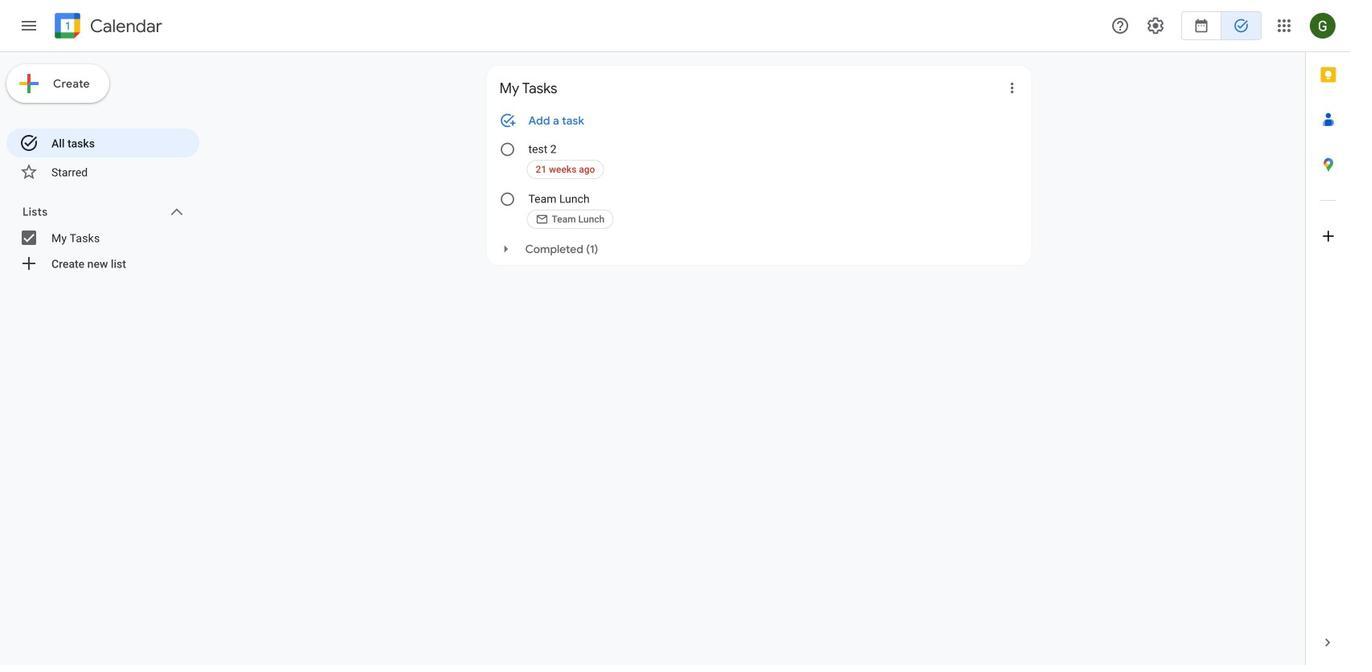 Task type: vqa. For each thing, say whether or not it's contained in the screenshot.
HEADING inside Calendar element
yes



Task type: describe. For each thing, give the bounding box(es) containing it.
calendar element
[[51, 10, 162, 45]]

support menu image
[[1111, 16, 1130, 35]]

heading inside calendar element
[[87, 16, 162, 36]]

settings menu image
[[1146, 16, 1166, 35]]



Task type: locate. For each thing, give the bounding box(es) containing it.
tasks sidebar image
[[19, 16, 39, 35]]

tab list
[[1306, 52, 1351, 621]]

heading
[[87, 16, 162, 36]]



